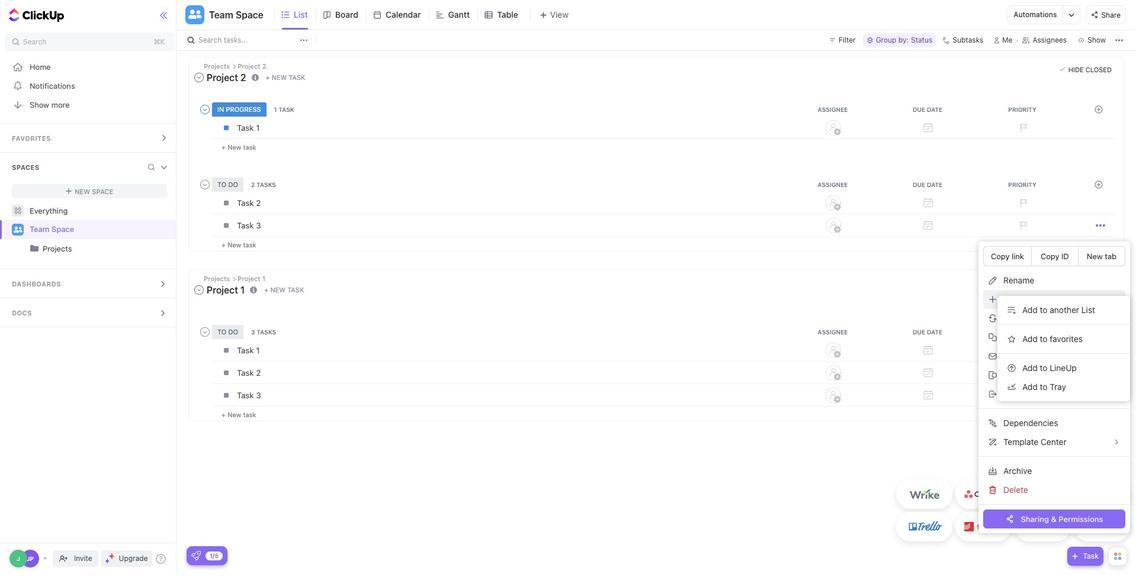 Task type: locate. For each thing, give the bounding box(es) containing it.
new inside sidebar navigation
[[75, 188, 90, 195]]

0 horizontal spatial search
[[23, 37, 46, 46]]

add inside dropdown button
[[1004, 295, 1019, 305]]

team space for team space link
[[30, 225, 74, 234]]

to inside dropdown button
[[1022, 295, 1029, 305]]

team down everything
[[30, 225, 49, 234]]

to inside 'dropdown button'
[[1040, 305, 1048, 315]]

search tasks...
[[199, 36, 248, 44]]

space up 'everything' link
[[92, 188, 113, 195]]

docs
[[12, 309, 32, 317]]

⌘k
[[154, 37, 165, 46]]

duplicate
[[1004, 332, 1040, 343]]

task 3 link down ‎task 2 link
[[234, 386, 784, 406]]

dashboards
[[12, 280, 61, 288]]

to
[[1022, 295, 1029, 305], [1040, 305, 1048, 315], [1040, 334, 1048, 344], [1048, 351, 1056, 362], [1040, 363, 1048, 373], [1040, 382, 1048, 392]]

& right sharing
[[1052, 515, 1057, 524]]

team up search tasks...
[[209, 9, 233, 20]]

‎task 2
[[237, 368, 261, 378]]

1 vertical spatial ‎task
[[237, 368, 254, 378]]

& left "csv"
[[1048, 492, 1052, 499]]

task 3 down task 2
[[237, 221, 261, 230]]

0 vertical spatial team space
[[209, 9, 264, 20]]

2 2 from the top
[[256, 368, 261, 378]]

add down email
[[1023, 363, 1038, 373]]

‎task down ‎task 1
[[237, 368, 254, 378]]

‎task up ‎task 2
[[237, 346, 254, 355]]

1 horizontal spatial copy
[[1041, 252, 1060, 261]]

new
[[272, 74, 287, 81], [228, 143, 241, 151], [75, 188, 90, 195], [228, 241, 241, 249], [1087, 252, 1103, 261], [271, 286, 286, 294], [228, 411, 241, 419]]

send email to task link
[[984, 347, 1126, 366]]

1 task 3 from the top
[[237, 221, 261, 230]]

copy id
[[1041, 252, 1070, 261]]

excel
[[1029, 492, 1046, 499]]

me button
[[990, 33, 1018, 47]]

1 vertical spatial 1
[[256, 346, 260, 355]]

0 horizontal spatial team
[[30, 225, 49, 234]]

1
[[256, 123, 260, 133], [256, 346, 260, 355]]

1 for ‎task 1
[[256, 346, 260, 355]]

0 horizontal spatial copy
[[992, 252, 1010, 261]]

2
[[256, 198, 261, 208], [256, 368, 261, 378]]

1 vertical spatial &
[[1052, 515, 1057, 524]]

1 vertical spatial task 3 link
[[234, 386, 784, 406]]

add down add to
[[1023, 305, 1038, 315]]

1 vertical spatial 2
[[256, 368, 261, 378]]

2 ‎task from the top
[[237, 368, 254, 378]]

copy id button
[[1032, 247, 1079, 267]]

search inside sidebar navigation
[[23, 37, 46, 46]]

space inside team space link
[[51, 225, 74, 234]]

rename link
[[984, 271, 1126, 290]]

space up search tasks... text box
[[236, 9, 264, 20]]

1 vertical spatial list info image
[[250, 287, 257, 294]]

‎task
[[237, 346, 254, 355], [237, 368, 254, 378]]

add to tray
[[1023, 382, 1067, 392]]

3 down task 2
[[256, 221, 261, 230]]

add up email
[[1023, 334, 1038, 344]]

projects
[[43, 244, 72, 254]]

‎task 2 link
[[234, 363, 784, 383]]

copy left link
[[992, 252, 1010, 261]]

add down merge
[[1023, 382, 1038, 392]]

0 vertical spatial space
[[236, 9, 264, 20]]

0 vertical spatial &
[[1048, 492, 1052, 499]]

2 inside task 2 link
[[256, 198, 261, 208]]

1 vertical spatial task 3
[[237, 391, 261, 400]]

2 3 from the top
[[256, 391, 261, 400]]

1 2 from the top
[[256, 198, 261, 208]]

task
[[289, 74, 305, 81], [243, 143, 256, 151], [243, 241, 256, 249], [288, 286, 304, 294], [1058, 351, 1074, 362], [243, 411, 256, 419]]

add inside 'link'
[[1023, 334, 1038, 344]]

0 vertical spatial list info image
[[252, 74, 259, 81]]

1 3 from the top
[[256, 221, 261, 230]]

1 horizontal spatial space
[[92, 188, 113, 195]]

+ new task
[[266, 74, 305, 81], [222, 143, 256, 151], [222, 241, 256, 249], [265, 286, 304, 294], [222, 411, 256, 419]]

space for team space link
[[51, 225, 74, 234]]

team space inside sidebar navigation
[[30, 225, 74, 234]]

show
[[30, 100, 49, 109]]

hide closed button
[[1057, 63, 1115, 75]]

sharing & permissions
[[1021, 515, 1104, 524]]

1 vertical spatial 3
[[256, 391, 261, 400]]

search left tasks... at the top
[[199, 36, 222, 44]]

1 copy from the left
[[992, 252, 1010, 261]]

2 vertical spatial space
[[51, 225, 74, 234]]

1 1 from the top
[[256, 123, 260, 133]]

2 task 3 from the top
[[237, 391, 261, 400]]

automations
[[1014, 10, 1058, 19]]

to inside dropdown button
[[1040, 363, 1048, 373]]

0 vertical spatial 2
[[256, 198, 261, 208]]

list
[[294, 9, 308, 20], [1082, 305, 1096, 315]]

2 1 from the top
[[256, 346, 260, 355]]

task 1 link
[[234, 118, 784, 138]]

invite
[[74, 555, 92, 564]]

home link
[[0, 57, 179, 76]]

favorites
[[1050, 334, 1083, 344]]

0 vertical spatial team
[[209, 9, 233, 20]]

copy for copy id
[[1041, 252, 1060, 261]]

list info image
[[252, 74, 259, 81], [250, 287, 257, 294]]

0 horizontal spatial team space
[[30, 225, 74, 234]]

copy left id
[[1041, 252, 1060, 261]]

new tab
[[1087, 252, 1117, 261]]

task
[[237, 123, 254, 133], [237, 198, 254, 208], [237, 221, 254, 230], [237, 391, 254, 400], [1084, 552, 1099, 561]]

team space down everything
[[30, 225, 74, 234]]

space for team space button
[[236, 9, 264, 20]]

0 vertical spatial list
[[294, 9, 308, 20]]

excel & csv
[[1029, 492, 1068, 499]]

share button
[[1087, 5, 1126, 24]]

add to
[[1004, 295, 1029, 305]]

task 3 for 2nd "task 3" link from the bottom
[[237, 221, 261, 230]]

0 horizontal spatial list
[[294, 9, 308, 20]]

add to another list
[[1023, 305, 1096, 315]]

copy link button
[[984, 247, 1032, 267]]

archive
[[1004, 466, 1033, 477]]

task 3
[[237, 221, 261, 230], [237, 391, 261, 400]]

dependencies link
[[984, 414, 1126, 433]]

1 horizontal spatial list
[[1082, 305, 1096, 315]]

1 horizontal spatial search
[[199, 36, 222, 44]]

1 vertical spatial team
[[30, 225, 49, 234]]

1 vertical spatial team space
[[30, 225, 74, 234]]

team space inside button
[[209, 9, 264, 20]]

task 2 link
[[234, 193, 784, 213]]

task for task 2 link
[[237, 198, 254, 208]]

to inside 'link'
[[1040, 334, 1048, 344]]

task 3 link
[[234, 216, 784, 236], [234, 386, 784, 406]]

add inside dropdown button
[[1023, 363, 1038, 373]]

onboarding checklist button image
[[191, 552, 201, 561]]

projects link
[[1, 239, 169, 258], [43, 239, 169, 258]]

add to lineup
[[1023, 363, 1077, 373]]

search up home
[[23, 37, 46, 46]]

list left "board"
[[294, 9, 308, 20]]

task 3 down ‎task 2
[[237, 391, 261, 400]]

assignees
[[1033, 36, 1067, 44]]

add down rename
[[1004, 295, 1019, 305]]

add for add to favorites
[[1023, 334, 1038, 344]]

1 vertical spatial list
[[1082, 305, 1096, 315]]

space up projects
[[51, 225, 74, 234]]

delete link
[[984, 481, 1126, 500]]

team space
[[209, 9, 264, 20], [30, 225, 74, 234]]

team for team space link
[[30, 225, 49, 234]]

2 for task 2
[[256, 198, 261, 208]]

task 3 link down task 2 link
[[234, 216, 784, 236]]

sidebar navigation
[[0, 0, 179, 575]]

send email to task
[[1004, 351, 1074, 362]]

0 horizontal spatial space
[[51, 225, 74, 234]]

0 vertical spatial 1
[[256, 123, 260, 133]]

add inside 'dropdown button'
[[1023, 305, 1038, 315]]

notifications link
[[0, 76, 179, 95]]

team space for team space button
[[209, 9, 264, 20]]

0 vertical spatial ‎task
[[237, 346, 254, 355]]

2 copy from the left
[[1041, 252, 1060, 261]]

tray
[[1050, 382, 1067, 392]]

team space up tasks... at the top
[[209, 9, 264, 20]]

1 for task 1
[[256, 123, 260, 133]]

0 vertical spatial task 3 link
[[234, 216, 784, 236]]

search for search tasks...
[[199, 36, 222, 44]]

1 horizontal spatial team space
[[209, 9, 264, 20]]

copy
[[992, 252, 1010, 261], [1041, 252, 1060, 261]]

team inside sidebar navigation
[[30, 225, 49, 234]]

email
[[1026, 351, 1046, 362]]

3 down ‎task 2
[[256, 391, 261, 400]]

share
[[1102, 10, 1121, 19]]

2 inside ‎task 2 link
[[256, 368, 261, 378]]

2 horizontal spatial space
[[236, 9, 264, 20]]

1 horizontal spatial team
[[209, 9, 233, 20]]

1 ‎task from the top
[[237, 346, 254, 355]]

0 vertical spatial task 3
[[237, 221, 261, 230]]

to for add to favorites
[[1040, 334, 1048, 344]]

task inside send email to task link
[[1058, 351, 1074, 362]]

0 vertical spatial 3
[[256, 221, 261, 230]]

+
[[266, 74, 270, 81], [222, 143, 226, 151], [222, 241, 226, 249], [265, 286, 269, 294], [222, 411, 226, 419]]

1 task 3 link from the top
[[234, 216, 784, 236]]

team inside button
[[209, 9, 233, 20]]

add to lineup link
[[1003, 359, 1126, 378]]

space inside team space button
[[236, 9, 264, 20]]

list right another
[[1082, 305, 1096, 315]]

id
[[1062, 252, 1070, 261]]

rename
[[1004, 276, 1035, 286]]



Task type: describe. For each thing, give the bounding box(es) containing it.
table link
[[497, 0, 523, 30]]

tasks...
[[224, 36, 248, 44]]

add to lineup button
[[1003, 359, 1126, 378]]

gantt
[[448, 9, 470, 20]]

add to favorites link
[[1003, 330, 1126, 349]]

add to favorites
[[1023, 334, 1083, 344]]

team space button
[[204, 2, 264, 28]]

tab
[[1106, 252, 1117, 261]]

another
[[1050, 305, 1080, 315]]

merge
[[1004, 370, 1028, 380]]

board link
[[335, 0, 363, 30]]

‎task 1
[[237, 346, 260, 355]]

add to button
[[984, 290, 1126, 309]]

new space
[[75, 188, 113, 195]]

permissions
[[1059, 515, 1104, 524]]

& for excel
[[1048, 492, 1052, 499]]

to for add to tray
[[1040, 382, 1048, 392]]

onboarding checklist button element
[[191, 552, 201, 561]]

gantt link
[[448, 0, 475, 30]]

‎task for ‎task 2
[[237, 368, 254, 378]]

archive link
[[984, 462, 1126, 481]]

search for search
[[23, 37, 46, 46]]

add to link
[[984, 290, 1126, 309]]

me
[[1003, 36, 1013, 44]]

task for 1st "task 3" link from the bottom of the page
[[237, 391, 254, 400]]

duplicate link
[[984, 328, 1126, 347]]

2 task 3 link from the top
[[234, 386, 784, 406]]

everything
[[30, 206, 68, 215]]

add for add to
[[1004, 295, 1019, 305]]

hide
[[1069, 65, 1084, 73]]

link
[[1012, 252, 1025, 261]]

sharing & permissions link
[[984, 510, 1126, 529]]

1 projects link from the left
[[1, 239, 169, 258]]

add for add to lineup
[[1023, 363, 1038, 373]]

task for 2nd "task 3" link from the bottom
[[237, 221, 254, 230]]

notifications
[[30, 81, 75, 90]]

2 for ‎task 2
[[256, 368, 261, 378]]

dependencies
[[1004, 418, 1059, 429]]

sharing
[[1021, 515, 1050, 524]]

more
[[51, 100, 70, 109]]

task 2
[[237, 198, 261, 208]]

‎task 1 link
[[234, 340, 784, 361]]

calendar link
[[386, 0, 426, 30]]

automations button
[[1008, 6, 1064, 24]]

table
[[497, 9, 518, 20]]

csv
[[1054, 492, 1068, 499]]

board
[[335, 9, 359, 20]]

lineup
[[1050, 363, 1077, 373]]

delete
[[1004, 485, 1029, 495]]

upgrade link
[[101, 551, 153, 568]]

upgrade
[[119, 555, 148, 564]]

task 3 for 1st "task 3" link from the bottom of the page
[[237, 391, 261, 400]]

add for add to another list
[[1023, 305, 1038, 315]]

team for team space button
[[209, 9, 233, 20]]

excel & csv link
[[1015, 480, 1072, 510]]

send
[[1004, 351, 1024, 362]]

new tab link
[[1079, 247, 1126, 267]]

2 projects link from the left
[[43, 239, 169, 258]]

to for add to lineup
[[1040, 363, 1048, 373]]

to for add to
[[1022, 295, 1029, 305]]

hide closed
[[1069, 65, 1112, 73]]

add to another list button
[[1003, 301, 1126, 320]]

assignees button
[[1018, 33, 1073, 47]]

calendar
[[386, 9, 421, 20]]

favorites button
[[0, 124, 179, 152]]

add to another list link
[[1003, 301, 1126, 320]]

list inside 'dropdown button'
[[1082, 305, 1096, 315]]

to for add to another list
[[1040, 305, 1048, 315]]

‎task for ‎task 1
[[237, 346, 254, 355]]

show more
[[30, 100, 70, 109]]

favorites
[[12, 135, 51, 142]]

user friends image
[[13, 226, 22, 234]]

copy link
[[992, 252, 1025, 261]]

1/5
[[210, 553, 219, 560]]

add for add to tray
[[1023, 382, 1038, 392]]

list link
[[294, 0, 313, 30]]

Search tasks... text field
[[199, 32, 297, 49]]

add to tray link
[[1003, 378, 1126, 397]]

task for task 1 link
[[237, 123, 254, 133]]

everything link
[[0, 202, 179, 220]]

& for sharing
[[1052, 515, 1057, 524]]

home
[[30, 62, 51, 71]]

copy for copy link
[[992, 252, 1010, 261]]

merge link
[[984, 366, 1126, 385]]

1 vertical spatial space
[[92, 188, 113, 195]]

task 1
[[237, 123, 260, 133]]

team space link
[[30, 220, 169, 239]]

closed
[[1086, 65, 1112, 73]]



Task type: vqa. For each thing, say whether or not it's contained in the screenshot.
the List to the left
yes



